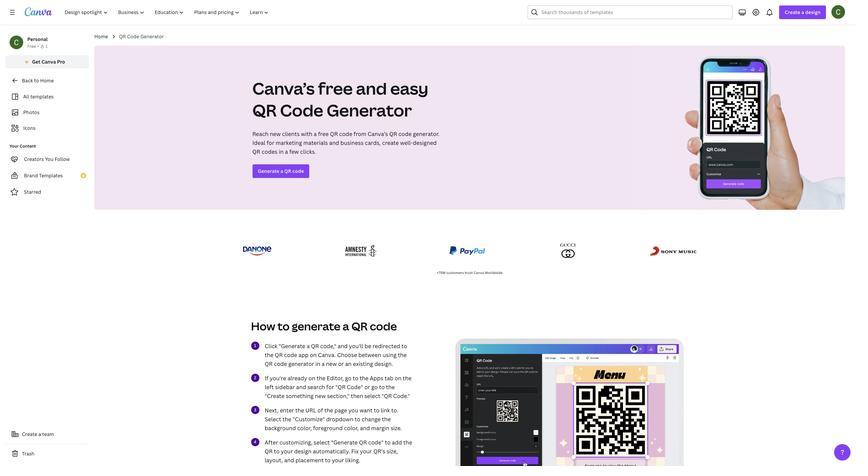 Task type: describe. For each thing, give the bounding box(es) containing it.
the right the using
[[398, 351, 407, 359]]

0 horizontal spatial your
[[281, 448, 293, 455]]

sony music image
[[650, 243, 698, 259]]

after customizing, select "generate qr code" to add the qr to your design automatically. fix your qr's size, layout, and placement to your liking.
[[265, 439, 412, 464]]

fix
[[351, 448, 359, 455]]

and inside 'if you're already on the editor, go to the apps tab on the left sidebar and search for "qr code" or go to the "create something new section," then select "qr code."'
[[296, 384, 306, 391]]

generator.
[[413, 130, 440, 138]]

left
[[265, 384, 274, 391]]

and inside reach new clients with a free qr code from canva's qr code generator. ideal for marketing materials and business cards, create well-designed qr codes in a few clicks.
[[329, 139, 339, 147]]

generate
[[258, 168, 279, 174]]

layout,
[[265, 457, 283, 464]]

to down 'apps'
[[379, 384, 385, 391]]

the down tab
[[386, 384, 395, 391]]

clients
[[282, 130, 300, 138]]

of
[[318, 407, 323, 414]]

the down click
[[265, 351, 274, 359]]

codes
[[262, 148, 277, 156]]

to down you
[[355, 416, 360, 423]]

starred
[[24, 189, 41, 195]]

design inside after customizing, select "generate qr code" to add the qr to your design automatically. fix your qr's size, layout, and placement to your liking.
[[294, 448, 312, 455]]

1
[[45, 43, 48, 49]]

add
[[392, 439, 402, 446]]

pro
[[57, 58, 65, 65]]

select inside 'if you're already on the editor, go to the apps tab on the left sidebar and search for "qr code" or go to the "create something new section," then select "qr code."'
[[365, 392, 380, 400]]

+75m customers trust canva worldwide
[[437, 270, 503, 275]]

2 horizontal spatial your
[[360, 448, 372, 455]]

0 horizontal spatial go
[[345, 375, 352, 382]]

code,"
[[320, 343, 336, 350]]

canva's inside reach new clients with a free qr code from canva's qr code generator. ideal for marketing materials and business cards, create well-designed qr codes in a few clicks.
[[368, 130, 388, 138]]

1 color, from the left
[[297, 425, 312, 432]]

brand templates
[[24, 172, 63, 179]]

business
[[341, 139, 364, 147]]

all
[[23, 93, 29, 100]]

the up search
[[317, 375, 326, 382]]

from
[[354, 130, 366, 138]]

search
[[308, 384, 325, 391]]

using
[[383, 351, 397, 359]]

margin
[[371, 425, 389, 432]]

or inside click "generate a qr code," and you'll be redirected to the qr code app on canva. choose between using the qr code generator in a new or an existing design.
[[338, 360, 344, 368]]

+75m
[[437, 270, 446, 275]]

how
[[251, 319, 275, 334]]

templates
[[30, 93, 54, 100]]

you're
[[270, 375, 286, 382]]

paypal image
[[448, 243, 487, 259]]

create for create a team
[[22, 431, 37, 438]]

the left 'apps'
[[360, 375, 369, 382]]

after
[[265, 439, 278, 446]]

select inside after customizing, select "generate qr code" to add the qr to your design automatically. fix your qr's size, layout, and placement to your liking.
[[314, 439, 330, 446]]

reach
[[252, 130, 269, 138]]

free
[[27, 43, 36, 49]]

enter
[[280, 407, 294, 414]]

clicks.
[[300, 148, 316, 156]]

get
[[32, 58, 40, 65]]

the inside after customizing, select "generate qr code" to add the qr to your design automatically. fix your qr's size, layout, and placement to your liking.
[[403, 439, 412, 446]]

free •
[[27, 43, 39, 49]]

code left app
[[284, 351, 297, 359]]

click
[[265, 343, 277, 350]]

section,"
[[327, 392, 350, 400]]

personal
[[27, 36, 48, 42]]

qr down after at the bottom of the page
[[265, 448, 273, 455]]

back to home link
[[5, 74, 89, 88]]

brand
[[24, 172, 38, 179]]

easy
[[390, 77, 429, 99]]

"generate inside click "generate a qr code," and you'll be redirected to the qr code app on canva. choose between using the qr code generator in a new or an existing design.
[[279, 343, 305, 350]]

sidebar
[[275, 384, 295, 391]]

back to home
[[22, 77, 54, 84]]

content
[[20, 143, 36, 149]]

starred link
[[5, 185, 89, 199]]

create a team
[[22, 431, 54, 438]]

tab
[[385, 375, 394, 382]]

code down few
[[292, 168, 304, 174]]

with
[[301, 130, 312, 138]]

team
[[42, 431, 54, 438]]

trash
[[22, 451, 34, 457]]

designed
[[413, 139, 437, 147]]

the right of
[[324, 407, 333, 414]]

qr's
[[373, 448, 385, 455]]

back
[[22, 77, 33, 84]]

app
[[299, 351, 309, 359]]

creators you follow link
[[5, 152, 89, 166]]

1 vertical spatial go
[[372, 384, 378, 391]]

redirected
[[373, 343, 400, 350]]

photos link
[[10, 106, 85, 119]]

on right tab
[[395, 375, 402, 382]]

marketing
[[276, 139, 302, 147]]

1 horizontal spatial home
[[94, 33, 108, 40]]

qr up you'll
[[352, 319, 368, 334]]

to up layout,
[[274, 448, 280, 455]]

trusted by element
[[233, 239, 706, 263]]

code"
[[347, 384, 363, 391]]

apps
[[370, 375, 383, 382]]

qr left from
[[330, 130, 338, 138]]

if
[[265, 375, 269, 382]]

christina overa image
[[832, 5, 845, 19]]

how to generate a qr code
[[251, 319, 397, 334]]

creators you follow
[[24, 156, 70, 162]]

new inside click "generate a qr code," and you'll be redirected to the qr code app on canva. choose between using the qr code generator in a new or an existing design.
[[326, 360, 337, 368]]

code."
[[393, 392, 410, 400]]

qr right generate
[[284, 168, 291, 174]]

code up business
[[339, 130, 352, 138]]

size,
[[387, 448, 398, 455]]

create for create a design
[[785, 9, 801, 15]]

to up "code""
[[353, 375, 358, 382]]

your
[[10, 143, 19, 149]]

trust
[[465, 270, 473, 275]]

1 vertical spatial "qr
[[382, 392, 392, 400]]

creators
[[24, 156, 44, 162]]

your content
[[10, 143, 36, 149]]

1 horizontal spatial your
[[332, 457, 344, 464]]

photos
[[23, 109, 40, 116]]

a inside button
[[38, 431, 41, 438]]



Task type: vqa. For each thing, say whether or not it's contained in the screenshot.
Pink Green Flower Wedding Planner Presentation group
no



Task type: locate. For each thing, give the bounding box(es) containing it.
"create
[[265, 392, 285, 400]]

code right home link on the top left of page
[[127, 33, 139, 40]]

code"
[[368, 439, 384, 446]]

create
[[382, 139, 399, 147]]

0 horizontal spatial "qr
[[335, 384, 346, 391]]

icons
[[23, 125, 36, 131]]

create a design
[[785, 9, 821, 15]]

create a team button
[[5, 428, 89, 441]]

the left url
[[295, 407, 304, 414]]

0 vertical spatial canva
[[41, 58, 56, 65]]

1 horizontal spatial canva
[[474, 270, 484, 275]]

design inside dropdown button
[[805, 9, 821, 15]]

few
[[289, 148, 299, 156]]

background
[[265, 425, 296, 432]]

1 vertical spatial new
[[326, 360, 337, 368]]

click "generate a qr code," and you'll be redirected to the qr code app on canva. choose between using the qr code generator in a new or an existing design.
[[265, 343, 407, 368]]

2 free from the top
[[318, 130, 329, 138]]

0 vertical spatial free
[[318, 77, 353, 99]]

1 vertical spatial in
[[315, 360, 320, 368]]

all templates link
[[10, 90, 85, 103]]

canva.
[[318, 351, 336, 359]]

code up with on the top left of page
[[280, 99, 323, 121]]

free inside reach new clients with a free qr code from canva's qr code generator. ideal for marketing materials and business cards, create well-designed qr codes in a few clicks.
[[318, 130, 329, 138]]

qr down ideal
[[252, 148, 260, 156]]

canva's inside canva's free and easy qr code generator
[[252, 77, 315, 99]]

in inside click "generate a qr code," and you'll be redirected to the qr code app on canva. choose between using the qr code generator in a new or an existing design.
[[315, 360, 320, 368]]

2 vertical spatial new
[[315, 392, 326, 400]]

0 vertical spatial go
[[345, 375, 352, 382]]

on inside click "generate a qr code," and you'll be redirected to the qr code app on canva. choose between using the qr code generator in a new or an existing design.
[[310, 351, 317, 359]]

qr right home link on the top left of page
[[119, 33, 126, 40]]

customers
[[447, 270, 464, 275]]

and inside click "generate a qr code," and you'll be redirected to the qr code app on canva. choose between using the qr code generator in a new or an existing design.
[[338, 343, 348, 350]]

1 horizontal spatial "generate
[[331, 439, 358, 446]]

color, down "customize"
[[297, 425, 312, 432]]

"generate inside after customizing, select "generate qr code" to add the qr to your design automatically. fix your qr's size, layout, and placement to your liking.
[[331, 439, 358, 446]]

the down link
[[382, 416, 391, 423]]

1 horizontal spatial create
[[785, 9, 801, 15]]

free inside canva's free and easy qr code generator
[[318, 77, 353, 99]]

0 horizontal spatial or
[[338, 360, 344, 368]]

0 horizontal spatial generator
[[140, 33, 164, 40]]

0 vertical spatial select
[[365, 392, 380, 400]]

0 horizontal spatial for
[[267, 139, 274, 147]]

1 vertical spatial create
[[22, 431, 37, 438]]

qr
[[119, 33, 126, 40], [252, 99, 277, 121], [330, 130, 338, 138], [389, 130, 397, 138], [252, 148, 260, 156], [284, 168, 291, 174], [352, 319, 368, 334], [311, 343, 319, 350], [275, 351, 283, 359], [265, 360, 273, 368], [359, 439, 367, 446], [265, 448, 273, 455]]

go down 'apps'
[[372, 384, 378, 391]]

design left christina overa icon
[[805, 9, 821, 15]]

icons link
[[10, 122, 85, 135]]

canva left pro
[[41, 58, 56, 65]]

the down enter at left
[[283, 416, 291, 423]]

0 horizontal spatial in
[[279, 148, 284, 156]]

to left link
[[374, 407, 380, 414]]

0 horizontal spatial create
[[22, 431, 37, 438]]

on up search
[[309, 375, 315, 382]]

0 horizontal spatial home
[[40, 77, 54, 84]]

get canva pro button
[[5, 55, 89, 68]]

qr up reach
[[252, 99, 277, 121]]

0 vertical spatial or
[[338, 360, 344, 368]]

to right back
[[34, 77, 39, 84]]

0 horizontal spatial canva's
[[252, 77, 315, 99]]

next, enter the url of the page you want to link to. select the "customize" dropdown to change the background color, foreground color, and margin size.
[[265, 407, 402, 432]]

code up well-
[[399, 130, 412, 138]]

if you're already on the editor, go to the apps tab on the left sidebar and search for "qr code" or go to the "create something new section," then select "qr code."
[[265, 375, 412, 400]]

1 horizontal spatial "qr
[[382, 392, 392, 400]]

or left the an
[[338, 360, 344, 368]]

reach new clients with a free qr code from canva's qr code generator. ideal for marketing materials and business cards, create well-designed qr codes in a few clicks.
[[252, 130, 440, 156]]

0 vertical spatial new
[[270, 130, 281, 138]]

generate a qr code link
[[252, 164, 309, 178]]

design up placement
[[294, 448, 312, 455]]

be
[[365, 343, 371, 350]]

•
[[37, 43, 39, 49]]

to
[[34, 77, 39, 84], [278, 319, 290, 334], [402, 343, 407, 350], [353, 375, 358, 382], [379, 384, 385, 391], [374, 407, 380, 414], [355, 416, 360, 423], [385, 439, 391, 446], [274, 448, 280, 455], [325, 457, 331, 464]]

you
[[45, 156, 54, 162]]

1 vertical spatial free
[[318, 130, 329, 138]]

new inside 'if you're already on the editor, go to the apps tab on the left sidebar and search for "qr code" or go to the "create something new section," then select "qr code."'
[[315, 392, 326, 400]]

qr left code," at the left bottom of page
[[311, 343, 319, 350]]

color, down dropdown
[[344, 425, 359, 432]]

select right then
[[365, 392, 380, 400]]

home link
[[94, 33, 108, 40]]

or inside 'if you're already on the editor, go to the apps tab on the left sidebar and search for "qr code" or go to the "create something new section," then select "qr code."'
[[365, 384, 370, 391]]

code inside canva's free and easy qr code generator
[[280, 99, 323, 121]]

generator down top level navigation element at the top left of page
[[140, 33, 164, 40]]

1 horizontal spatial go
[[372, 384, 378, 391]]

create a design button
[[780, 5, 826, 19]]

1 vertical spatial canva
[[474, 270, 484, 275]]

for down editor,
[[326, 384, 334, 391]]

canva right trust
[[474, 270, 484, 275]]

to down the automatically.
[[325, 457, 331, 464]]

or right "code""
[[365, 384, 370, 391]]

foreground
[[313, 425, 343, 432]]

qr code generator
[[119, 33, 164, 40]]

1 horizontal spatial for
[[326, 384, 334, 391]]

0 vertical spatial create
[[785, 9, 801, 15]]

1 vertical spatial generator
[[327, 99, 412, 121]]

generate
[[292, 319, 340, 334]]

0 horizontal spatial code
[[127, 33, 139, 40]]

"generate up app
[[279, 343, 305, 350]]

code up you're
[[274, 360, 287, 368]]

worldwide
[[485, 270, 503, 275]]

and inside next, enter the url of the page you want to link to. select the "customize" dropdown to change the background color, foreground color, and margin size.
[[360, 425, 370, 432]]

1 horizontal spatial generator
[[327, 99, 412, 121]]

0 horizontal spatial design
[[294, 448, 312, 455]]

want
[[360, 407, 373, 414]]

an
[[345, 360, 352, 368]]

0 vertical spatial home
[[94, 33, 108, 40]]

on
[[310, 351, 317, 359], [309, 375, 315, 382], [395, 375, 402, 382]]

editor,
[[327, 375, 344, 382]]

new
[[270, 130, 281, 138], [326, 360, 337, 368], [315, 392, 326, 400]]

for inside 'if you're already on the editor, go to the apps tab on the left sidebar and search for "qr code" or go to the "create something new section," then select "qr code."'
[[326, 384, 334, 391]]

new down search
[[315, 392, 326, 400]]

to.
[[391, 407, 398, 414]]

select up the automatically.
[[314, 439, 330, 446]]

then
[[351, 392, 363, 400]]

0 horizontal spatial select
[[314, 439, 330, 446]]

design.
[[375, 360, 393, 368]]

for inside reach new clients with a free qr code from canva's qr code generator. ideal for marketing materials and business cards, create well-designed qr codes in a few clicks.
[[267, 139, 274, 147]]

next,
[[265, 407, 279, 414]]

well-
[[400, 139, 413, 147]]

in
[[279, 148, 284, 156], [315, 360, 320, 368]]

"qr up section," on the left bottom of the page
[[335, 384, 346, 391]]

the right tab
[[403, 375, 412, 382]]

how to generate a qr code image
[[440, 339, 700, 466]]

change
[[362, 416, 381, 423]]

follow
[[55, 156, 70, 162]]

to right how
[[278, 319, 290, 334]]

select
[[265, 416, 281, 423]]

Search search field
[[542, 6, 729, 19]]

free
[[318, 77, 353, 99], [318, 130, 329, 138]]

0 vertical spatial "qr
[[335, 384, 346, 391]]

in inside reach new clients with a free qr code from canva's qr code generator. ideal for marketing materials and business cards, create well-designed qr codes in a few clicks.
[[279, 148, 284, 156]]

for up 'codes'
[[267, 139, 274, 147]]

to inside click "generate a qr code," and you'll be redirected to the qr code app on canva. choose between using the qr code generator in a new or an existing design.
[[402, 343, 407, 350]]

qr down click
[[275, 351, 283, 359]]

qr up the create
[[389, 130, 397, 138]]

2 color, from the left
[[344, 425, 359, 432]]

0 vertical spatial canva's
[[252, 77, 315, 99]]

new down canva.
[[326, 360, 337, 368]]

1 vertical spatial code
[[280, 99, 323, 121]]

the
[[265, 351, 274, 359], [398, 351, 407, 359], [317, 375, 326, 382], [360, 375, 369, 382], [403, 375, 412, 382], [386, 384, 395, 391], [295, 407, 304, 414], [324, 407, 333, 414], [283, 416, 291, 423], [382, 416, 391, 423], [403, 439, 412, 446]]

you
[[349, 407, 358, 414]]

design
[[805, 9, 821, 15], [294, 448, 312, 455]]

0 vertical spatial "generate
[[279, 343, 305, 350]]

and inside canva's free and easy qr code generator
[[356, 77, 387, 99]]

1 vertical spatial for
[[326, 384, 334, 391]]

on right app
[[310, 351, 317, 359]]

0 vertical spatial code
[[127, 33, 139, 40]]

dropdown
[[326, 416, 353, 423]]

1 vertical spatial "generate
[[331, 439, 358, 446]]

qr left code"
[[359, 439, 367, 446]]

"customize"
[[293, 416, 325, 423]]

new right reach
[[270, 130, 281, 138]]

your down customizing,
[[281, 448, 293, 455]]

amnesty international image
[[344, 243, 377, 259]]

the right add
[[403, 439, 412, 446]]

0 vertical spatial generator
[[140, 33, 164, 40]]

1 horizontal spatial color,
[[344, 425, 359, 432]]

1 vertical spatial or
[[365, 384, 370, 391]]

preview of qr code generator tool image
[[627, 46, 845, 210]]

qr up if
[[265, 360, 273, 368]]

generator up from
[[327, 99, 412, 121]]

1 vertical spatial home
[[40, 77, 54, 84]]

1 horizontal spatial design
[[805, 9, 821, 15]]

in down canva.
[[315, 360, 320, 368]]

generator
[[288, 360, 314, 368]]

page
[[335, 407, 347, 414]]

1 horizontal spatial canva's
[[368, 130, 388, 138]]

between
[[359, 351, 381, 359]]

create inside dropdown button
[[785, 9, 801, 15]]

None search field
[[528, 5, 733, 19]]

already
[[288, 375, 307, 382]]

danone image
[[242, 243, 273, 259]]

1 horizontal spatial select
[[365, 392, 380, 400]]

to left add
[[385, 439, 391, 446]]

generator inside canva's free and easy qr code generator
[[327, 99, 412, 121]]

"qr up link
[[382, 392, 392, 400]]

your right fix
[[360, 448, 372, 455]]

gucci image
[[558, 243, 579, 259]]

canva's
[[252, 77, 315, 99], [368, 130, 388, 138]]

ideal
[[252, 139, 265, 147]]

all templates
[[23, 93, 54, 100]]

0 vertical spatial for
[[267, 139, 274, 147]]

url
[[306, 407, 316, 414]]

templates
[[39, 172, 63, 179]]

your down the automatically.
[[332, 457, 344, 464]]

placement
[[296, 457, 324, 464]]

in right 'codes'
[[279, 148, 284, 156]]

1 horizontal spatial or
[[365, 384, 370, 391]]

0 horizontal spatial color,
[[297, 425, 312, 432]]

1 free from the top
[[318, 77, 353, 99]]

new inside reach new clients with a free qr code from canva's qr code generator. ideal for marketing materials and business cards, create well-designed qr codes in a few clicks.
[[270, 130, 281, 138]]

code up redirected
[[370, 319, 397, 334]]

1 vertical spatial select
[[314, 439, 330, 446]]

0 vertical spatial in
[[279, 148, 284, 156]]

"generate up fix
[[331, 439, 358, 446]]

to right redirected
[[402, 343, 407, 350]]

1 horizontal spatial code
[[280, 99, 323, 121]]

1 horizontal spatial in
[[315, 360, 320, 368]]

liking.
[[345, 457, 361, 464]]

canva inside "button"
[[41, 58, 56, 65]]

go
[[345, 375, 352, 382], [372, 384, 378, 391]]

code
[[339, 130, 352, 138], [399, 130, 412, 138], [292, 168, 304, 174], [370, 319, 397, 334], [284, 351, 297, 359], [274, 360, 287, 368]]

a inside dropdown button
[[802, 9, 804, 15]]

qr inside canva's free and easy qr code generator
[[252, 99, 277, 121]]

you'll
[[349, 343, 363, 350]]

home
[[94, 33, 108, 40], [40, 77, 54, 84]]

0 vertical spatial design
[[805, 9, 821, 15]]

and inside after customizing, select "generate qr code" to add the qr to your design automatically. fix your qr's size, layout, and placement to your liking.
[[284, 457, 294, 464]]

1 vertical spatial design
[[294, 448, 312, 455]]

0 horizontal spatial canva
[[41, 58, 56, 65]]

automatically.
[[313, 448, 350, 455]]

0 horizontal spatial "generate
[[279, 343, 305, 350]]

create inside button
[[22, 431, 37, 438]]

1 vertical spatial canva's
[[368, 130, 388, 138]]

materials
[[303, 139, 328, 147]]

create
[[785, 9, 801, 15], [22, 431, 37, 438]]

trash link
[[5, 447, 89, 461]]

something
[[286, 392, 314, 400]]

top level navigation element
[[60, 5, 275, 19]]

go up "code""
[[345, 375, 352, 382]]



